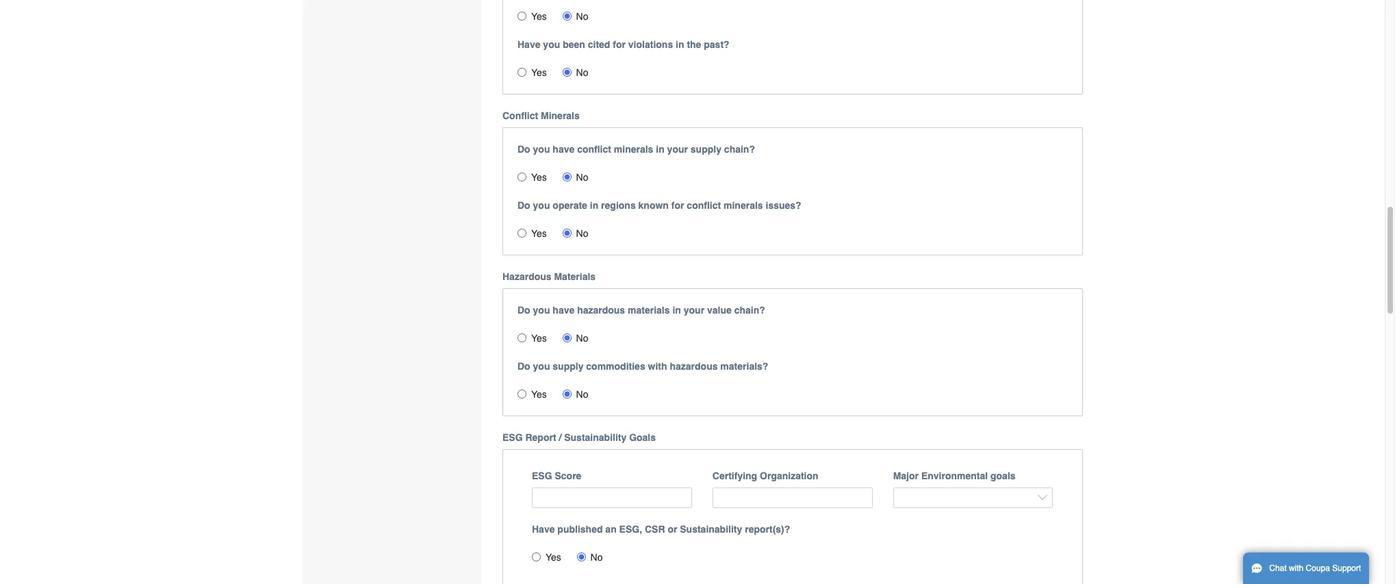 Task type: locate. For each thing, give the bounding box(es) containing it.
for right cited
[[613, 39, 626, 50]]

do you operate in regions known for conflict minerals issues?
[[518, 200, 802, 211]]

2 have from the top
[[553, 305, 575, 316]]

report(s)?
[[745, 524, 790, 535]]

0 horizontal spatial for
[[613, 39, 626, 50]]

0 horizontal spatial hazardous
[[577, 305, 625, 316]]

have
[[518, 39, 541, 50], [532, 524, 555, 535]]

yes
[[531, 11, 547, 22], [531, 67, 547, 78], [531, 172, 547, 183], [531, 228, 547, 239], [531, 333, 547, 344], [531, 389, 547, 400], [546, 552, 561, 563]]

1 vertical spatial minerals
[[724, 200, 763, 211]]

0 vertical spatial have
[[553, 144, 575, 155]]

an
[[606, 524, 617, 535]]

None radio
[[518, 172, 527, 181], [518, 229, 527, 237], [563, 229, 572, 237], [577, 553, 586, 562], [518, 172, 527, 181], [518, 229, 527, 237], [563, 229, 572, 237], [577, 553, 586, 562]]

no for cited
[[576, 67, 589, 78]]

no up commodities
[[576, 333, 589, 344]]

0 vertical spatial minerals
[[614, 144, 654, 155]]

with right chat
[[1289, 564, 1304, 573]]

minerals left the issues?
[[724, 200, 763, 211]]

1 vertical spatial have
[[553, 305, 575, 316]]

sustainability
[[564, 432, 627, 443], [680, 524, 743, 535]]

1 vertical spatial have
[[532, 524, 555, 535]]

have
[[553, 144, 575, 155], [553, 305, 575, 316]]

conflict down the minerals
[[577, 144, 611, 155]]

you
[[543, 39, 560, 50], [533, 144, 550, 155], [533, 200, 550, 211], [533, 305, 550, 316], [533, 361, 550, 372]]

sustainability right or
[[680, 524, 743, 535]]

no up operate
[[576, 172, 589, 183]]

with right commodities
[[648, 361, 667, 372]]

0 horizontal spatial with
[[648, 361, 667, 372]]

chain?
[[724, 144, 755, 155], [735, 305, 765, 316]]

sustainability right /
[[564, 432, 627, 443]]

0 horizontal spatial supply
[[553, 361, 584, 372]]

conflict right known
[[687, 200, 721, 211]]

supply
[[691, 144, 722, 155], [553, 361, 584, 372]]

0 horizontal spatial sustainability
[[564, 432, 627, 443]]

do for do you have hazardous materials in your value chain?
[[518, 305, 531, 316]]

1 vertical spatial hazardous
[[670, 361, 718, 372]]

0 vertical spatial for
[[613, 39, 626, 50]]

have for have published an esg, csr or sustainability report(s)?
[[532, 524, 555, 535]]

0 vertical spatial supply
[[691, 144, 722, 155]]

report
[[526, 432, 556, 443]]

violations
[[629, 39, 673, 50]]

4 do from the top
[[518, 361, 531, 372]]

1 vertical spatial chain?
[[735, 305, 765, 316]]

0 horizontal spatial esg
[[503, 432, 523, 443]]

have for have you been cited for violations in the past?
[[518, 39, 541, 50]]

hazardous left materials?
[[670, 361, 718, 372]]

no
[[576, 11, 589, 22], [576, 67, 589, 78], [576, 172, 589, 183], [576, 228, 589, 239], [576, 333, 589, 344], [576, 389, 589, 400], [591, 552, 603, 563]]

0 vertical spatial with
[[648, 361, 667, 372]]

score
[[555, 470, 582, 481]]

in up do you operate in regions known for conflict minerals issues?
[[656, 144, 665, 155]]

3 do from the top
[[518, 305, 531, 316]]

conflict
[[577, 144, 611, 155], [687, 200, 721, 211]]

esg
[[503, 432, 523, 443], [532, 470, 552, 481]]

minerals
[[541, 110, 580, 121]]

have you been cited for violations in the past?
[[518, 39, 730, 50]]

support
[[1333, 564, 1362, 573]]

0 vertical spatial chain?
[[724, 144, 755, 155]]

yes for do you operate in regions known for conflict minerals issues?
[[531, 228, 547, 239]]

1 horizontal spatial with
[[1289, 564, 1304, 573]]

0 horizontal spatial conflict
[[577, 144, 611, 155]]

0 vertical spatial your
[[667, 144, 688, 155]]

have down the 'materials'
[[553, 305, 575, 316]]

no down operate
[[576, 228, 589, 239]]

for
[[613, 39, 626, 50], [672, 200, 684, 211]]

1 horizontal spatial minerals
[[724, 200, 763, 211]]

materials
[[628, 305, 670, 316]]

certifying organization
[[713, 470, 819, 481]]

hazardous down the 'materials'
[[577, 305, 625, 316]]

1 have from the top
[[553, 144, 575, 155]]

value
[[707, 305, 732, 316]]

yes for do you have conflict minerals in your supply chain?
[[531, 172, 547, 183]]

chat with coupa support
[[1270, 564, 1362, 573]]

0 vertical spatial hazardous
[[577, 305, 625, 316]]

0 vertical spatial esg
[[503, 432, 523, 443]]

materials
[[554, 271, 596, 282]]

None radio
[[518, 11, 527, 20], [563, 11, 572, 20], [518, 68, 527, 77], [563, 68, 572, 77], [563, 172, 572, 181], [518, 333, 527, 342], [563, 333, 572, 342], [518, 389, 527, 398], [563, 389, 572, 398], [532, 553, 541, 562], [518, 11, 527, 20], [563, 11, 572, 20], [518, 68, 527, 77], [563, 68, 572, 77], [563, 172, 572, 181], [518, 333, 527, 342], [563, 333, 572, 342], [518, 389, 527, 398], [563, 389, 572, 398], [532, 553, 541, 562]]

minerals
[[614, 144, 654, 155], [724, 200, 763, 211]]

0 vertical spatial have
[[518, 39, 541, 50]]

goals
[[991, 470, 1016, 481]]

no for conflict
[[576, 172, 589, 183]]

in left the
[[676, 39, 684, 50]]

no for esg,
[[591, 552, 603, 563]]

1 horizontal spatial for
[[672, 200, 684, 211]]

minerals up regions
[[614, 144, 654, 155]]

1 vertical spatial esg
[[532, 470, 552, 481]]

1 vertical spatial your
[[684, 305, 705, 316]]

no down been
[[576, 67, 589, 78]]

your up do you operate in regions known for conflict minerals issues?
[[667, 144, 688, 155]]

1 horizontal spatial conflict
[[687, 200, 721, 211]]

esg report / sustainability goals
[[503, 432, 656, 443]]

Certifying Organization text field
[[713, 487, 873, 508]]

your for supply
[[667, 144, 688, 155]]

known
[[639, 200, 669, 211]]

esg left score
[[532, 470, 552, 481]]

your left value
[[684, 305, 705, 316]]

no for hazardous
[[576, 333, 589, 344]]

1 vertical spatial with
[[1289, 564, 1304, 573]]

have down the minerals
[[553, 144, 575, 155]]

chain? for do you have conflict minerals in your supply chain?
[[724, 144, 755, 155]]

1 horizontal spatial esg
[[532, 470, 552, 481]]

hazardous
[[577, 305, 625, 316], [670, 361, 718, 372]]

esg,
[[619, 524, 642, 535]]

esg for esg report / sustainability goals
[[503, 432, 523, 443]]

chat
[[1270, 564, 1287, 573]]

have left the published
[[532, 524, 555, 535]]

yes for do you have hazardous materials in your value chain?
[[531, 333, 547, 344]]

in
[[676, 39, 684, 50], [656, 144, 665, 155], [590, 200, 599, 211], [673, 305, 681, 316]]

no up esg report / sustainability goals
[[576, 389, 589, 400]]

0 vertical spatial sustainability
[[564, 432, 627, 443]]

do for do you have conflict minerals in your supply chain?
[[518, 144, 531, 155]]

have left been
[[518, 39, 541, 50]]

1 horizontal spatial sustainability
[[680, 524, 743, 535]]

do
[[518, 144, 531, 155], [518, 200, 531, 211], [518, 305, 531, 316], [518, 361, 531, 372]]

with
[[648, 361, 667, 372], [1289, 564, 1304, 573]]

2 do from the top
[[518, 200, 531, 211]]

1 do from the top
[[518, 144, 531, 155]]

esg left report
[[503, 432, 523, 443]]

published
[[558, 524, 603, 535]]

do for do you operate in regions known for conflict minerals issues?
[[518, 200, 531, 211]]

your
[[667, 144, 688, 155], [684, 305, 705, 316]]

no down the published
[[591, 552, 603, 563]]

for right known
[[672, 200, 684, 211]]



Task type: describe. For each thing, give the bounding box(es) containing it.
with inside button
[[1289, 564, 1304, 573]]

in right materials
[[673, 305, 681, 316]]

do you supply commodities with hazardous materials?
[[518, 361, 769, 372]]

conflict minerals
[[503, 110, 580, 121]]

/
[[559, 432, 562, 443]]

coupa
[[1306, 564, 1331, 573]]

1 vertical spatial conflict
[[687, 200, 721, 211]]

0 vertical spatial conflict
[[577, 144, 611, 155]]

have for hazardous
[[553, 305, 575, 316]]

you for have you been cited for violations in the past?
[[543, 39, 560, 50]]

operate
[[553, 200, 588, 211]]

in right operate
[[590, 200, 599, 211]]

environmental
[[922, 470, 988, 481]]

conflict
[[503, 110, 538, 121]]

chat with coupa support button
[[1244, 553, 1370, 584]]

esg score
[[532, 470, 582, 481]]

you for do you have conflict minerals in your supply chain?
[[533, 144, 550, 155]]

yes for have published an esg, csr or sustainability report(s)?
[[546, 552, 561, 563]]

1 vertical spatial for
[[672, 200, 684, 211]]

been
[[563, 39, 585, 50]]

yes for do you supply commodities with hazardous materials?
[[531, 389, 547, 400]]

your for value
[[684, 305, 705, 316]]

no for in
[[576, 228, 589, 239]]

no for commodities
[[576, 389, 589, 400]]

hazardous
[[503, 271, 552, 282]]

certifying
[[713, 470, 758, 481]]

1 horizontal spatial hazardous
[[670, 361, 718, 372]]

have published an esg, csr or sustainability report(s)?
[[532, 524, 790, 535]]

regions
[[601, 200, 636, 211]]

materials?
[[721, 361, 769, 372]]

have for conflict
[[553, 144, 575, 155]]

yes for have you been cited for violations in the past?
[[531, 67, 547, 78]]

or
[[668, 524, 678, 535]]

1 horizontal spatial supply
[[691, 144, 722, 155]]

cited
[[588, 39, 610, 50]]

goals
[[629, 432, 656, 443]]

0 horizontal spatial minerals
[[614, 144, 654, 155]]

1 vertical spatial supply
[[553, 361, 584, 372]]

issues?
[[766, 200, 802, 211]]

hazardous materials
[[503, 271, 596, 282]]

commodities
[[586, 361, 646, 372]]

past?
[[704, 39, 730, 50]]

the
[[687, 39, 702, 50]]

do you have conflict minerals in your supply chain?
[[518, 144, 755, 155]]

you for do you operate in regions known for conflict minerals issues?
[[533, 200, 550, 211]]

major environmental goals
[[893, 470, 1016, 481]]

organization
[[760, 470, 819, 481]]

you for do you have hazardous materials in your value chain?
[[533, 305, 550, 316]]

ESG Score text field
[[532, 487, 692, 508]]

1 vertical spatial sustainability
[[680, 524, 743, 535]]

esg for esg score
[[532, 470, 552, 481]]

you for do you supply commodities with hazardous materials?
[[533, 361, 550, 372]]

major
[[893, 470, 919, 481]]

do for do you supply commodities with hazardous materials?
[[518, 361, 531, 372]]

csr
[[645, 524, 665, 535]]

no up been
[[576, 11, 589, 22]]

chain? for do you have hazardous materials in your value chain?
[[735, 305, 765, 316]]

do you have hazardous materials in your value chain?
[[518, 305, 765, 316]]



Task type: vqa. For each thing, say whether or not it's contained in the screenshot.
'No' related to conflict
yes



